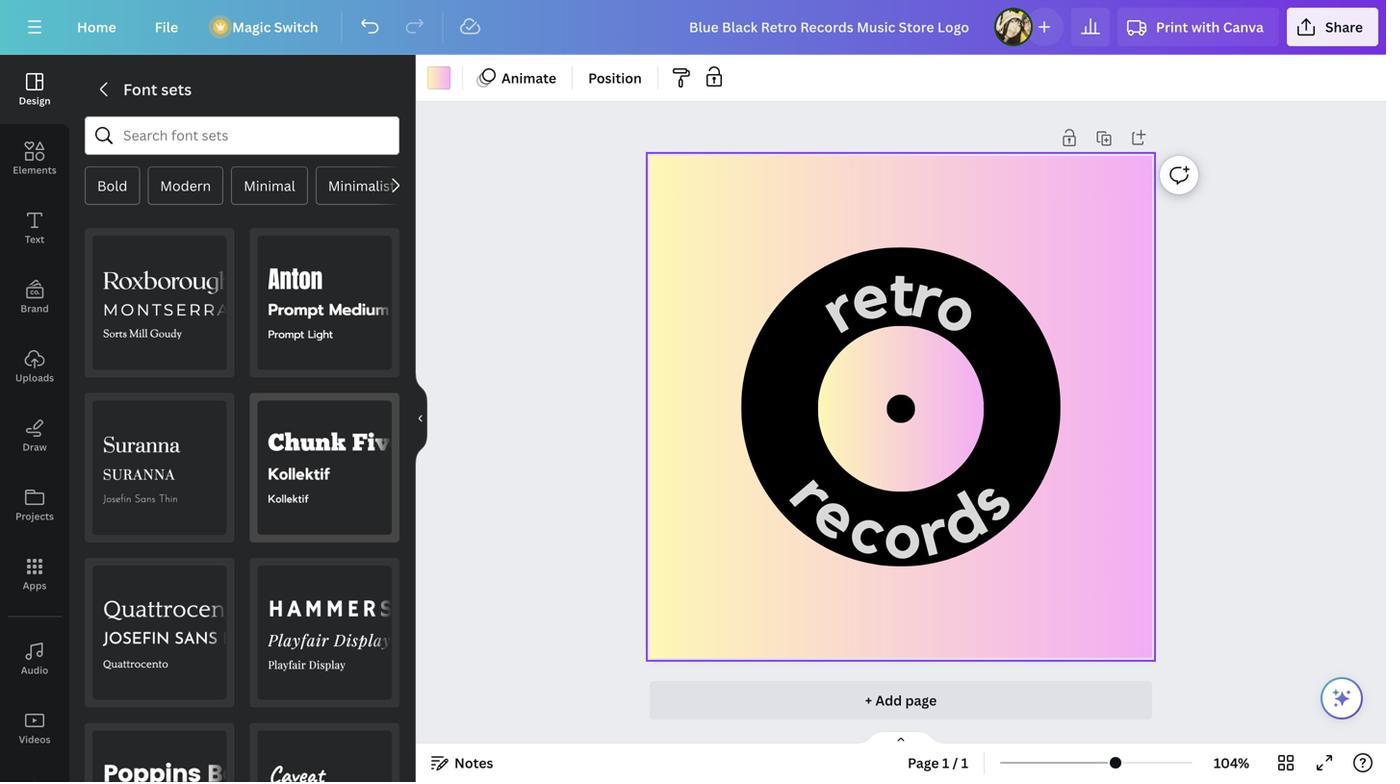 Task type: locate. For each thing, give the bounding box(es) containing it.
magic
[[232, 18, 271, 36]]

o inside c o r
[[884, 506, 922, 571]]

projects button
[[0, 471, 69, 540]]

animate
[[502, 69, 557, 87]]

bold button
[[85, 167, 140, 205]]

animate button
[[471, 63, 564, 93]]

design button
[[0, 55, 69, 124]]

home
[[77, 18, 116, 36]]

1 vertical spatial e
[[802, 480, 870, 555]]

print with canva
[[1157, 18, 1264, 36]]

+
[[865, 692, 873, 710]]

0 horizontal spatial 1
[[943, 754, 950, 773]]

elements button
[[0, 124, 69, 194]]

e inside e t r
[[844, 263, 897, 334]]

minimalist button
[[316, 167, 408, 205]]

c o r
[[843, 497, 956, 571]]

font
[[123, 79, 157, 100]]

1 right /
[[962, 754, 969, 773]]

Design title text field
[[674, 8, 987, 46]]

104% button
[[1201, 748, 1263, 779]]

1 horizontal spatial 1
[[962, 754, 969, 773]]

elements
[[13, 164, 57, 177]]

notes button
[[424, 748, 501, 779]]

canva
[[1224, 18, 1264, 36]]

1 left /
[[943, 754, 950, 773]]

linear gradient 90°: #fff7ad, #ffa9f9 image
[[428, 66, 451, 90]]

+ add page
[[865, 692, 937, 710]]

brand
[[20, 302, 49, 315]]

bold
[[97, 177, 127, 195]]

with
[[1192, 18, 1220, 36]]

videos button
[[0, 694, 69, 764]]

text
[[25, 233, 44, 246]]

magic switch button
[[201, 8, 334, 46]]

share
[[1326, 18, 1364, 36]]

draw button
[[0, 402, 69, 471]]

minimal button
[[231, 167, 308, 205]]

projects
[[15, 510, 54, 523]]

o left d
[[884, 506, 922, 571]]

uploads
[[15, 372, 54, 385]]

0 vertical spatial o
[[925, 274, 989, 348]]

Search font sets search field
[[123, 117, 361, 154]]

o
[[925, 274, 989, 348], [884, 506, 922, 571]]

modern button
[[148, 167, 224, 205]]

e for e
[[802, 480, 870, 555]]

show pages image
[[855, 731, 948, 746]]

+ add page button
[[650, 682, 1153, 720]]

apps
[[23, 580, 47, 593]]

2 1 from the left
[[962, 754, 969, 773]]

sets
[[161, 79, 192, 100]]

1 vertical spatial o
[[884, 506, 922, 571]]

draw
[[23, 441, 47, 454]]

0 vertical spatial e
[[844, 263, 897, 334]]

uploads button
[[0, 332, 69, 402]]

text button
[[0, 194, 69, 263]]

audio button
[[0, 625, 69, 694]]

d
[[932, 485, 997, 560]]

/
[[953, 754, 958, 773]]

linear gradient 90°: #fff7ad, #ffa9f9 image
[[428, 66, 451, 90]]

1 horizontal spatial o
[[925, 274, 989, 348]]

0 horizontal spatial o
[[884, 506, 922, 571]]

switch
[[274, 18, 318, 36]]

e
[[844, 263, 897, 334], [802, 480, 870, 555]]

1
[[943, 754, 950, 773], [962, 754, 969, 773]]

r
[[907, 265, 948, 333], [813, 277, 868, 345], [778, 465, 845, 527], [914, 500, 956, 569]]

print with canva button
[[1118, 8, 1280, 46]]

o right t
[[925, 274, 989, 348]]



Task type: describe. For each thing, give the bounding box(es) containing it.
main menu bar
[[0, 0, 1387, 55]]

page
[[908, 754, 939, 773]]

minimalist
[[328, 177, 396, 195]]

page 1 / 1
[[908, 754, 969, 773]]

videos
[[19, 734, 51, 747]]

add
[[876, 692, 902, 710]]

position
[[588, 69, 642, 87]]

side panel tab list
[[0, 55, 69, 783]]

104%
[[1214, 754, 1250, 773]]

position button
[[581, 63, 650, 93]]

s
[[958, 469, 1024, 535]]

file
[[155, 18, 178, 36]]

brand button
[[0, 263, 69, 332]]

notes
[[455, 754, 493, 773]]

apps button
[[0, 540, 69, 610]]

r inside e t r
[[907, 265, 948, 333]]

file button
[[139, 8, 194, 46]]

home link
[[62, 8, 132, 46]]

design
[[19, 94, 51, 107]]

e t r
[[844, 263, 948, 334]]

page
[[906, 692, 937, 710]]

audio
[[21, 664, 48, 677]]

share button
[[1287, 8, 1379, 46]]

r inside c o r
[[914, 500, 956, 569]]

canva assistant image
[[1331, 688, 1354, 711]]

print
[[1157, 18, 1189, 36]]

hide image
[[415, 373, 428, 465]]

font sets
[[123, 79, 192, 100]]

1 1 from the left
[[943, 754, 950, 773]]

c
[[843, 497, 893, 569]]

e for e t r
[[844, 263, 897, 334]]

modern
[[160, 177, 211, 195]]

minimal
[[244, 177, 295, 195]]

t
[[889, 263, 915, 328]]

magic switch
[[232, 18, 318, 36]]



Task type: vqa. For each thing, say whether or not it's contained in the screenshot.
the for
no



